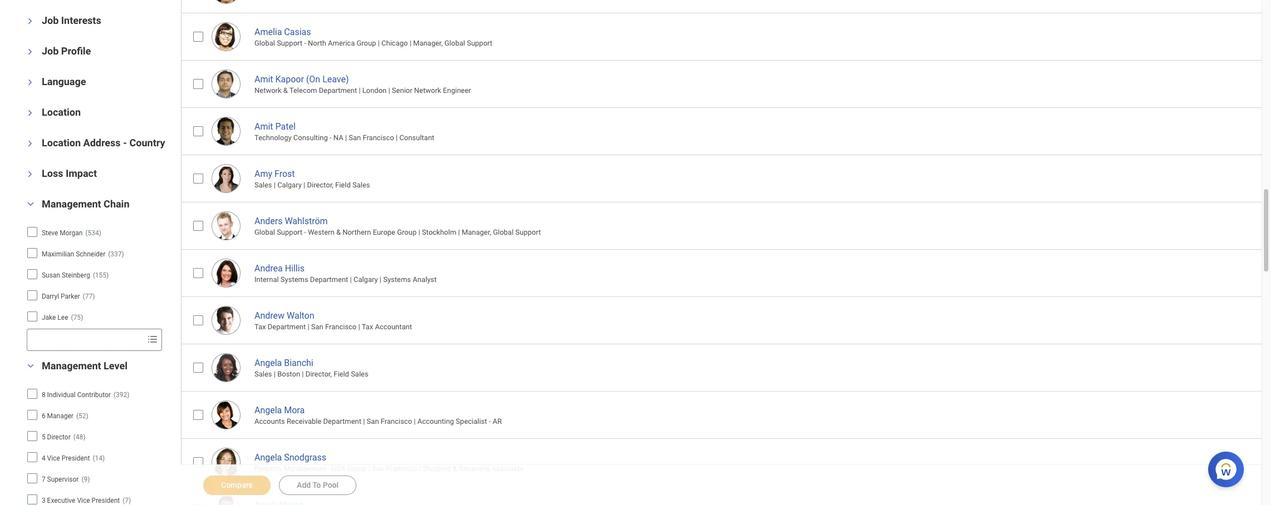 Task type: describe. For each thing, give the bounding box(es) containing it.
field for amy frost
[[335, 181, 351, 189]]

loss impact button
[[42, 167, 97, 179]]

management for management chain
[[42, 198, 101, 210]]

angela bianchi
[[255, 358, 313, 369]]

1 horizontal spatial vice
[[77, 497, 90, 505]]

group inside anders wahlström list item
[[397, 228, 417, 237]]

walton
[[287, 311, 314, 321]]

| right chicago
[[410, 39, 412, 47]]

department inside amit kapoor (on leave) list item
[[319, 86, 357, 95]]

sales down angela bianchi
[[255, 371, 272, 379]]

4
[[42, 455, 45, 463]]

andrew walton
[[255, 311, 314, 321]]

2 list item from the top
[[181, 486, 1271, 506]]

analyst
[[413, 276, 437, 284]]

accountant
[[375, 323, 412, 332]]

kapoor
[[275, 74, 304, 85]]

shipping
[[423, 465, 451, 474]]

northern
[[343, 228, 371, 237]]

- inside angela mora list item
[[489, 418, 491, 426]]

5 director
[[42, 434, 71, 441]]

lee
[[58, 314, 68, 322]]

individual
[[47, 391, 76, 399]]

frost
[[275, 169, 295, 179]]

3
[[42, 497, 45, 505]]

angela mora
[[255, 405, 305, 416]]

| left analyst
[[380, 276, 382, 284]]

francisco inside angela snodgrass list item
[[386, 465, 418, 474]]

7
[[42, 476, 45, 484]]

loss
[[42, 167, 63, 179]]

andrea hillis list item
[[181, 249, 1271, 297]]

maximilian schneider
[[42, 250, 105, 258]]

department inside andrea hillis list item
[[310, 276, 348, 284]]

bianchi
[[284, 358, 313, 369]]

steinberg
[[62, 272, 90, 279]]

location address - country
[[42, 137, 165, 148]]

technology consulting - na   |   san francisco   |   consultant
[[255, 134, 435, 142]]

5
[[42, 434, 45, 441]]

sales up accounts receivable department   |   san francisco   |   accounting specialist - ar
[[351, 371, 369, 379]]

prompts image
[[146, 333, 159, 346]]

- for property management - usa group   |   san francisco   |   shipping & receiving associate
[[328, 465, 330, 474]]

0 vertical spatial vice
[[47, 455, 60, 463]]

level
[[104, 360, 128, 372]]

sales   |   boston   |   director, field sales
[[255, 371, 369, 379]]

management chain group
[[20, 197, 175, 351]]

angela mora link
[[255, 403, 305, 416]]

amit kapoor (on leave)
[[255, 74, 349, 85]]

(9)
[[82, 476, 90, 484]]

anders
[[255, 216, 283, 227]]

amy frost
[[255, 169, 295, 179]]

8 individual contributor
[[42, 391, 111, 399]]

management level group
[[20, 360, 175, 506]]

andrea
[[255, 263, 283, 274]]

2 systems from the left
[[383, 276, 411, 284]]

chevron down image for language
[[26, 76, 34, 89]]

chevron down image for location
[[26, 106, 34, 120]]

anders wahlström
[[255, 216, 328, 227]]

parker
[[61, 293, 80, 301]]

amy frost link
[[255, 166, 295, 179]]

tax department   |   san francisco   |   tax accountant
[[255, 323, 412, 332]]

ar
[[493, 418, 502, 426]]

susan steinberg
[[42, 272, 90, 279]]

francisco inside amit patel "list item"
[[363, 134, 394, 142]]

angela bianchi link
[[255, 356, 313, 369]]

| left shipping
[[419, 465, 421, 474]]

angela for angela mora
[[255, 405, 282, 416]]

western
[[308, 228, 335, 237]]

- for global support - western & northern europe group   |   stockholm   |   manager, global support
[[304, 228, 306, 237]]

Search field
[[27, 330, 143, 350]]

internal
[[255, 276, 279, 284]]

network & telecom department   |   london   |   senior network engineer
[[255, 86, 471, 95]]

(534)
[[85, 229, 101, 237]]

management level tree
[[27, 385, 162, 506]]

engineer
[[443, 86, 471, 95]]

location for "location" button
[[42, 106, 81, 118]]

francisco inside andrew walton list item
[[325, 323, 357, 332]]

amit patel
[[255, 121, 296, 132]]

darryl parker
[[42, 293, 80, 301]]

management level button
[[42, 360, 128, 372]]

1 tax from the left
[[255, 323, 266, 332]]

group inside amelia casias list item
[[357, 39, 376, 47]]

address
[[83, 137, 121, 148]]

susan
[[42, 272, 60, 279]]

schneider
[[76, 250, 105, 258]]

chevron down image for job profile
[[26, 45, 34, 58]]

| right stockholm
[[458, 228, 460, 237]]

| left london
[[359, 86, 361, 95]]

| left 'accounting' on the bottom of the page
[[414, 418, 416, 426]]

department inside angela mora list item
[[323, 418, 362, 426]]

management chain tree
[[27, 223, 162, 351]]

8
[[42, 391, 45, 399]]

angela snodgrass link
[[255, 450, 326, 463]]

group inside angela snodgrass list item
[[347, 465, 367, 474]]

| up wahlström
[[304, 181, 305, 189]]

| down northern
[[350, 276, 352, 284]]

management inside angela snodgrass list item
[[284, 465, 326, 474]]

angela for angela bianchi
[[255, 358, 282, 369]]

snodgrass
[[284, 453, 326, 463]]

| left chicago
[[378, 39, 380, 47]]

patel
[[275, 121, 296, 132]]

jake lee
[[42, 314, 68, 322]]

1 list item from the top
[[181, 0, 1271, 13]]

receivable
[[287, 418, 322, 426]]

country
[[130, 137, 165, 148]]

accounts receivable department   |   san francisco   |   accounting specialist - ar
[[255, 418, 502, 426]]

field for angela bianchi
[[334, 371, 349, 379]]

andrew walton link
[[255, 308, 314, 321]]

6
[[42, 412, 45, 420]]

accounting
[[418, 418, 454, 426]]

consultant
[[400, 134, 435, 142]]

property management - usa group   |   san francisco   |   shipping & receiving associate
[[255, 465, 524, 474]]

manager, inside amelia casias list item
[[413, 39, 443, 47]]

san inside amit patel "list item"
[[349, 134, 361, 142]]

angela for angela snodgrass
[[255, 453, 282, 463]]

associate
[[492, 465, 524, 474]]

3 executive vice president
[[42, 497, 120, 505]]

angela snodgrass
[[255, 453, 326, 463]]

language
[[42, 76, 86, 87]]

job interests
[[42, 14, 101, 26]]

chevron down image for job interests
[[26, 14, 34, 28]]

| down bianchi on the bottom left of the page
[[302, 371, 304, 379]]

| left stockholm
[[419, 228, 420, 237]]

| up property management - usa group   |   san francisco   |   shipping & receiving associate at the left of the page
[[363, 418, 365, 426]]

london
[[362, 86, 387, 95]]

(52)
[[76, 412, 88, 420]]

job profile button
[[42, 45, 91, 57]]



Task type: locate. For each thing, give the bounding box(es) containing it.
1 vertical spatial field
[[334, 371, 349, 379]]

2 horizontal spatial &
[[453, 465, 457, 474]]

francisco left 'accounting' on the bottom of the page
[[381, 418, 412, 426]]

department
[[319, 86, 357, 95], [310, 276, 348, 284], [268, 323, 306, 332], [323, 418, 362, 426]]

1 horizontal spatial manager,
[[462, 228, 491, 237]]

(7)
[[123, 497, 131, 505]]

chevron down image for management level
[[24, 362, 37, 370]]

2 location from the top
[[42, 137, 81, 148]]

2 angela from the top
[[255, 405, 282, 416]]

loss impact
[[42, 167, 97, 179]]

calgary down frost
[[277, 181, 302, 189]]

& right western
[[336, 228, 341, 237]]

group right the "america"
[[357, 39, 376, 47]]

- inside anders wahlström list item
[[304, 228, 306, 237]]

calgary inside andrea hillis list item
[[354, 276, 378, 284]]

management inside group
[[42, 198, 101, 210]]

0 vertical spatial angela
[[255, 358, 282, 369]]

job left interests
[[42, 14, 59, 26]]

1 vertical spatial group
[[397, 228, 417, 237]]

- inside angela snodgrass list item
[[328, 465, 330, 474]]

- left north
[[304, 39, 306, 47]]

amit kapoor (on leave) link
[[255, 72, 349, 85]]

supervisor
[[47, 476, 79, 484]]

- left na
[[330, 134, 332, 142]]

san
[[349, 134, 361, 142], [311, 323, 324, 332], [367, 418, 379, 426], [372, 465, 385, 474]]

1 vertical spatial job
[[42, 45, 59, 57]]

chevron down image inside management level group
[[24, 362, 37, 370]]

chain
[[104, 198, 129, 210]]

0 vertical spatial president
[[62, 455, 90, 463]]

& down kapoor
[[283, 86, 288, 95]]

director, for amy frost
[[307, 181, 334, 189]]

casias
[[284, 27, 311, 37]]

1 vertical spatial calgary
[[354, 276, 378, 284]]

president left (7)
[[92, 497, 120, 505]]

anders wahlström list item
[[181, 202, 1271, 249]]

group right europe
[[397, 228, 417, 237]]

sales down amy
[[255, 181, 272, 189]]

| right na
[[345, 134, 347, 142]]

1 horizontal spatial network
[[414, 86, 441, 95]]

chevron down image
[[26, 14, 34, 28], [26, 76, 34, 89], [24, 200, 37, 208]]

andrew
[[255, 311, 285, 321]]

0 horizontal spatial manager,
[[413, 39, 443, 47]]

na
[[334, 134, 343, 142]]

amelia
[[255, 27, 282, 37]]

1 horizontal spatial &
[[336, 228, 341, 237]]

0 horizontal spatial president
[[62, 455, 90, 463]]

morgan
[[60, 229, 83, 237]]

chevron down image for loss impact
[[26, 167, 34, 181]]

management down search field
[[42, 360, 101, 372]]

- down wahlström
[[304, 228, 306, 237]]

3 angela from the top
[[255, 453, 282, 463]]

| left boston
[[274, 371, 276, 379]]

1 vertical spatial director,
[[306, 371, 332, 379]]

contributor
[[77, 391, 111, 399]]

san inside angela snodgrass list item
[[372, 465, 385, 474]]

andrea hillis
[[255, 263, 305, 274]]

| left consultant
[[396, 134, 398, 142]]

interests
[[61, 14, 101, 26]]

sales
[[255, 181, 272, 189], [353, 181, 370, 189], [255, 371, 272, 379], [351, 371, 369, 379]]

0 horizontal spatial network
[[255, 86, 282, 95]]

francisco left consultant
[[363, 134, 394, 142]]

network down kapoor
[[255, 86, 282, 95]]

job for job interests
[[42, 14, 59, 26]]

field down the tax department   |   san francisco   |   tax accountant
[[334, 371, 349, 379]]

0 vertical spatial group
[[357, 39, 376, 47]]

amit inside "list item"
[[255, 121, 273, 132]]

san inside angela mora list item
[[367, 418, 379, 426]]

francisco inside angela mora list item
[[381, 418, 412, 426]]

tax left accountant
[[362, 323, 373, 332]]

0 vertical spatial field
[[335, 181, 351, 189]]

(75)
[[71, 314, 83, 322]]

1 vertical spatial amit
[[255, 121, 273, 132]]

management level
[[42, 360, 128, 372]]

7 supervisor
[[42, 476, 79, 484]]

amit up technology
[[255, 121, 273, 132]]

steve morgan
[[42, 229, 83, 237]]

francisco left shipping
[[386, 465, 418, 474]]

2 vertical spatial angela
[[255, 453, 282, 463]]

1 vertical spatial location
[[42, 137, 81, 148]]

management inside group
[[42, 360, 101, 372]]

systems left analyst
[[383, 276, 411, 284]]

2 network from the left
[[414, 86, 441, 95]]

internal systems department   |   calgary   |   systems analyst
[[255, 276, 437, 284]]

management for management level
[[42, 360, 101, 372]]

angela inside list item
[[255, 453, 282, 463]]

chevron down image inside management chain group
[[24, 200, 37, 208]]

chevron down image
[[26, 45, 34, 58], [26, 106, 34, 120], [26, 137, 34, 150], [26, 167, 34, 181], [24, 362, 37, 370]]

2 amit from the top
[[255, 121, 273, 132]]

andrea hillis link
[[255, 261, 305, 274]]

systems down hillis
[[281, 276, 308, 284]]

- for technology consulting - na   |   san francisco   |   consultant
[[330, 134, 332, 142]]

chevron down image for management chain
[[24, 200, 37, 208]]

1 vertical spatial vice
[[77, 497, 90, 505]]

manager, inside anders wahlström list item
[[462, 228, 491, 237]]

management up 'morgan' on the top left of page
[[42, 198, 101, 210]]

| left senior
[[389, 86, 390, 95]]

- left usa
[[328, 465, 330, 474]]

0 horizontal spatial &
[[283, 86, 288, 95]]

angela inside 'link'
[[255, 358, 282, 369]]

amit kapoor (on leave) list item
[[181, 60, 1271, 107]]

0 horizontal spatial tax
[[255, 323, 266, 332]]

wahlström
[[285, 216, 328, 227]]

group
[[357, 39, 376, 47], [397, 228, 417, 237], [347, 465, 367, 474]]

san right usa
[[372, 465, 385, 474]]

angela bianchi list item
[[181, 344, 1271, 391]]

location down "location" button
[[42, 137, 81, 148]]

- left country
[[123, 137, 127, 148]]

2 vertical spatial management
[[284, 465, 326, 474]]

(337)
[[108, 250, 124, 258]]

calgary
[[277, 181, 302, 189], [354, 276, 378, 284]]

| left accountant
[[358, 323, 360, 332]]

1 angela from the top
[[255, 358, 282, 369]]

department down leave)
[[319, 86, 357, 95]]

manager, right stockholm
[[462, 228, 491, 237]]

manager,
[[413, 39, 443, 47], [462, 228, 491, 237]]

0 horizontal spatial calgary
[[277, 181, 302, 189]]

2 vertical spatial group
[[347, 465, 367, 474]]

- for location address - country
[[123, 137, 127, 148]]

hillis
[[285, 263, 305, 274]]

accounts
[[255, 418, 285, 426]]

vice right '4'
[[47, 455, 60, 463]]

global support - western & northern europe group   |   stockholm   |   manager, global support
[[255, 228, 541, 237]]

0 vertical spatial &
[[283, 86, 288, 95]]

1 amit from the top
[[255, 74, 273, 85]]

1 vertical spatial manager,
[[462, 228, 491, 237]]

network right senior
[[414, 86, 441, 95]]

0 vertical spatial chevron down image
[[26, 14, 34, 28]]

1 vertical spatial chevron down image
[[26, 76, 34, 89]]

(48)
[[73, 434, 85, 441]]

job left profile
[[42, 45, 59, 57]]

location down language button
[[42, 106, 81, 118]]

director, inside amy frost list item
[[307, 181, 334, 189]]

francisco down internal systems department   |   calgary   |   systems analyst
[[325, 323, 357, 332]]

- for global support - north america group   |   chicago   |   manager, global support
[[304, 39, 306, 47]]

0 horizontal spatial vice
[[47, 455, 60, 463]]

1 systems from the left
[[281, 276, 308, 284]]

2 job from the top
[[42, 45, 59, 57]]

angela snodgrass list item
[[181, 439, 1271, 486]]

calgary down northern
[[354, 276, 378, 284]]

manager, right chicago
[[413, 39, 443, 47]]

anders wahlström link
[[255, 214, 328, 227]]

andrew walton list item
[[181, 297, 1271, 344]]

department right receivable
[[323, 418, 362, 426]]

consulting
[[293, 134, 328, 142]]

| down walton
[[308, 323, 309, 332]]

1 job from the top
[[42, 14, 59, 26]]

(on
[[306, 74, 320, 85]]

0 vertical spatial calgary
[[277, 181, 302, 189]]

0 horizontal spatial systems
[[281, 276, 308, 284]]

san up property management - usa group   |   san francisco   |   shipping & receiving associate at the left of the page
[[367, 418, 379, 426]]

amelia casias link
[[255, 24, 311, 37]]

management chain
[[42, 198, 129, 210]]

1 network from the left
[[255, 86, 282, 95]]

angela up accounts
[[255, 405, 282, 416]]

1 vertical spatial management
[[42, 360, 101, 372]]

1 vertical spatial angela
[[255, 405, 282, 416]]

language button
[[42, 76, 86, 87]]

san right na
[[349, 134, 361, 142]]

& inside anders wahlström list item
[[336, 228, 341, 237]]

jake
[[42, 314, 56, 322]]

president down (48)
[[62, 455, 90, 463]]

director, for angela bianchi
[[306, 371, 332, 379]]

angela mora list item
[[181, 391, 1271, 439]]

location
[[42, 106, 81, 118], [42, 137, 81, 148]]

amy
[[255, 169, 272, 179]]

amit patel list item
[[181, 107, 1271, 155]]

europe
[[373, 228, 395, 237]]

field inside "angela bianchi" 'list item'
[[334, 371, 349, 379]]

1 horizontal spatial tax
[[362, 323, 373, 332]]

| right usa
[[369, 465, 371, 474]]

sales up northern
[[353, 181, 370, 189]]

- left "ar" in the left bottom of the page
[[489, 418, 491, 426]]

group right usa
[[347, 465, 367, 474]]

& right shipping
[[453, 465, 457, 474]]

job interests button
[[42, 14, 101, 26]]

amelia casias
[[255, 27, 311, 37]]

global
[[255, 39, 275, 47], [445, 39, 465, 47], [255, 228, 275, 237], [493, 228, 514, 237]]

1 vertical spatial president
[[92, 497, 120, 505]]

impact
[[66, 167, 97, 179]]

leave)
[[323, 74, 349, 85]]

tax down andrew
[[255, 323, 266, 332]]

angela up boston
[[255, 358, 282, 369]]

2 vertical spatial &
[[453, 465, 457, 474]]

systems
[[281, 276, 308, 284], [383, 276, 411, 284]]

specialist
[[456, 418, 487, 426]]

angela up property
[[255, 453, 282, 463]]

1 horizontal spatial president
[[92, 497, 120, 505]]

amy frost list item
[[181, 155, 1271, 202]]

angela inside list item
[[255, 405, 282, 416]]

management down snodgrass
[[284, 465, 326, 474]]

amit inside list item
[[255, 74, 273, 85]]

job profile
[[42, 45, 91, 57]]

location for location address - country
[[42, 137, 81, 148]]

| down amy frost
[[274, 181, 276, 189]]

department inside andrew walton list item
[[268, 323, 306, 332]]

amelia casias list item
[[181, 13, 1271, 60]]

department down andrew walton at the bottom of the page
[[268, 323, 306, 332]]

tax
[[255, 323, 266, 332], [362, 323, 373, 332]]

0 vertical spatial director,
[[307, 181, 334, 189]]

technology
[[255, 134, 292, 142]]

2 vertical spatial chevron down image
[[24, 200, 37, 208]]

location button
[[42, 106, 81, 118]]

0 vertical spatial job
[[42, 14, 59, 26]]

1 vertical spatial &
[[336, 228, 341, 237]]

amit left kapoor
[[255, 74, 273, 85]]

amit for amit kapoor (on leave)
[[255, 74, 273, 85]]

field inside amy frost list item
[[335, 181, 351, 189]]

field down technology consulting - na   |   san francisco   |   consultant
[[335, 181, 351, 189]]

calgary inside amy frost list item
[[277, 181, 302, 189]]

6 manager
[[42, 412, 73, 420]]

& inside angela snodgrass list item
[[453, 465, 457, 474]]

director
[[47, 434, 71, 441]]

(392)
[[114, 391, 129, 399]]

list item
[[181, 0, 1271, 13], [181, 486, 1271, 506]]

darryl
[[42, 293, 59, 301]]

chicago
[[382, 39, 408, 47]]

field
[[335, 181, 351, 189], [334, 371, 349, 379]]

& inside amit kapoor (on leave) list item
[[283, 86, 288, 95]]

0 vertical spatial management
[[42, 198, 101, 210]]

1 horizontal spatial calgary
[[354, 276, 378, 284]]

vice down (9)
[[77, 497, 90, 505]]

(77)
[[83, 293, 95, 301]]

job for job profile
[[42, 45, 59, 57]]

vice
[[47, 455, 60, 463], [77, 497, 90, 505]]

0 vertical spatial location
[[42, 106, 81, 118]]

director, up wahlström
[[307, 181, 334, 189]]

- inside amelia casias list item
[[304, 39, 306, 47]]

1 location from the top
[[42, 106, 81, 118]]

san inside andrew walton list item
[[311, 323, 324, 332]]

1 horizontal spatial systems
[[383, 276, 411, 284]]

san down walton
[[311, 323, 324, 332]]

2 tax from the left
[[362, 323, 373, 332]]

0 vertical spatial amit
[[255, 74, 273, 85]]

chevron down image for location address - country
[[26, 137, 34, 150]]

0 vertical spatial manager,
[[413, 39, 443, 47]]

1 vertical spatial list item
[[181, 486, 1271, 506]]

mora
[[284, 405, 305, 416]]

america
[[328, 39, 355, 47]]

location address - country button
[[42, 137, 165, 148]]

maximilian
[[42, 250, 74, 258]]

director, inside "angela bianchi" 'list item'
[[306, 371, 332, 379]]

4 vice president
[[42, 455, 90, 463]]

department up walton
[[310, 276, 348, 284]]

- inside amit patel "list item"
[[330, 134, 332, 142]]

0 vertical spatial list item
[[181, 0, 1271, 13]]

sales   |   calgary   |   director, field sales
[[255, 181, 370, 189]]

director, down bianchi on the bottom left of the page
[[306, 371, 332, 379]]

senior
[[392, 86, 413, 95]]

amit for amit patel
[[255, 121, 273, 132]]



Task type: vqa. For each thing, say whether or not it's contained in the screenshot.
rightmost the President
yes



